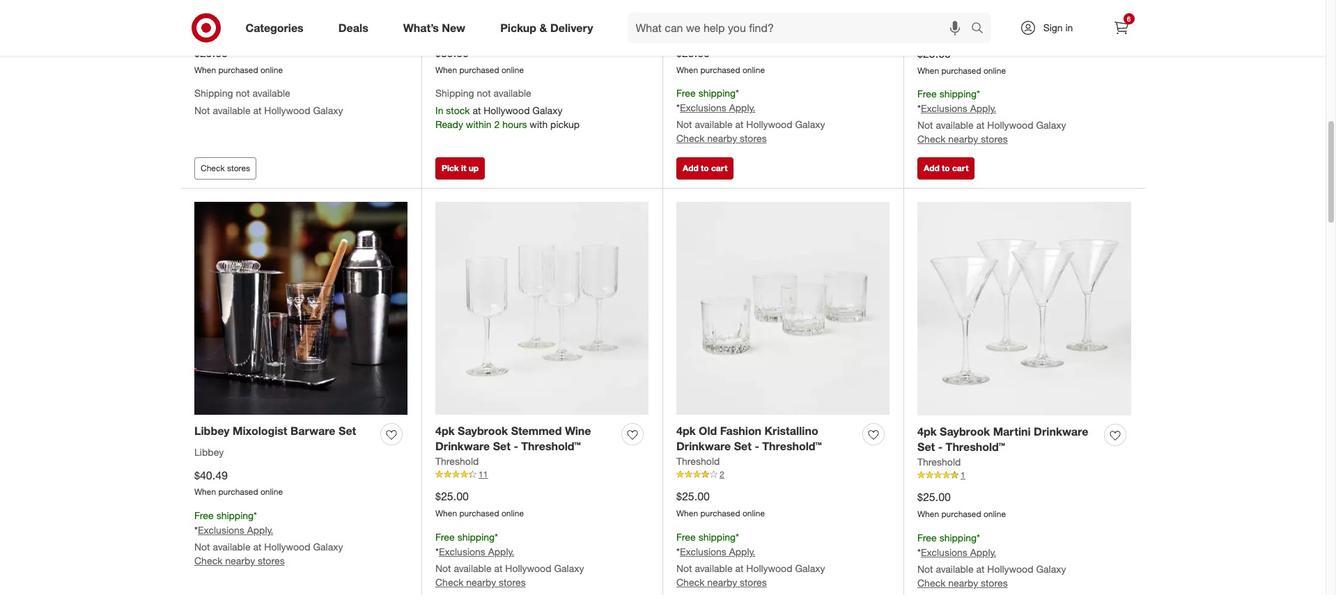 Task type: locate. For each thing, give the bounding box(es) containing it.
galaxy
[[313, 105, 343, 117], [533, 105, 563, 117], [796, 119, 826, 130], [1037, 119, 1067, 131], [313, 542, 343, 554], [554, 563, 584, 575], [796, 563, 826, 575], [1037, 564, 1067, 576]]

2 1 from the top
[[961, 471, 966, 481]]

martini
[[994, 425, 1031, 439]]

1 link
[[918, 25, 1132, 37], [918, 470, 1132, 482]]

*
[[736, 87, 740, 99], [977, 88, 981, 100], [677, 102, 680, 114], [918, 103, 921, 114], [254, 510, 257, 522], [194, 525, 198, 537], [495, 532, 498, 544], [736, 532, 740, 544], [977, 533, 981, 544], [436, 546, 439, 558], [677, 546, 680, 558], [918, 547, 921, 559]]

hollywood inside shipping not available in stock at  hollywood galaxy ready within 2 hours with pickup
[[484, 105, 530, 117]]

galaxy inside shipping not available not available at hollywood galaxy
[[313, 105, 343, 117]]

2 add to cart from the left
[[924, 163, 969, 173]]

cart
[[712, 163, 728, 173], [953, 163, 969, 173]]

hollywood inside shipping not available not available at hollywood galaxy
[[264, 105, 311, 117]]

galaxy inside shipping not available in stock at  hollywood galaxy ready within 2 hours with pickup
[[533, 105, 563, 117]]

threshold down 4pk saybrook martini drinkware set - threshold™
[[918, 457, 961, 469]]

shipping inside shipping not available in stock at  hollywood galaxy ready within 2 hours with pickup
[[436, 87, 474, 99]]

galaxy for threshold link related to 4 link
[[796, 119, 826, 130]]

0 horizontal spatial add to cart button
[[677, 157, 734, 180]]

available for threshold link related to 4 link
[[695, 119, 733, 130]]

deals
[[339, 21, 369, 35]]

4pk saybrook martini drinkware set - threshold™ image
[[918, 202, 1132, 416], [918, 202, 1132, 416]]

4pk saybrook martini drinkware set - threshold™ link
[[918, 424, 1099, 456]]

2 horizontal spatial -
[[939, 441, 943, 455]]

not
[[194, 105, 210, 117], [677, 119, 692, 130], [918, 119, 934, 131], [194, 542, 210, 554], [436, 563, 451, 575], [677, 563, 692, 575], [918, 564, 934, 576]]

saybrook
[[458, 424, 508, 438], [940, 425, 991, 439]]

0 horizontal spatial threshold™
[[522, 440, 581, 454]]

check nearby stores button for 4pk saybrook martini drinkware set - threshold™
[[918, 577, 1008, 591]]

threshold link
[[194, 11, 238, 25], [436, 11, 479, 25], [677, 11, 720, 25], [918, 12, 961, 25], [436, 455, 479, 469], [677, 455, 720, 469], [918, 456, 961, 470]]

libbey mixologist barware set link
[[194, 424, 356, 439]]

threshold link down 4pk saybrook martini drinkware set - threshold™
[[918, 456, 961, 470]]

what's new link
[[392, 13, 483, 43]]

1 add to cart from the left
[[683, 163, 728, 173]]

when
[[194, 64, 216, 75], [436, 64, 457, 75], [677, 64, 699, 75], [918, 65, 940, 76], [194, 488, 216, 498], [436, 509, 457, 519], [677, 509, 699, 519], [918, 510, 940, 520]]

pick it up button
[[436, 157, 485, 180]]

shipping
[[699, 87, 736, 99], [940, 88, 977, 100], [217, 510, 254, 522], [458, 532, 495, 544], [699, 532, 736, 544], [940, 533, 977, 544]]

available for threshold link related to the 2 link
[[695, 563, 733, 575]]

threshold link for the 11 link
[[436, 455, 479, 469]]

$25.00 for threshold link related to 4 link
[[677, 46, 710, 60]]

apply.
[[730, 102, 756, 114], [971, 103, 997, 114], [247, 525, 273, 537], [488, 546, 515, 558], [730, 546, 756, 558], [971, 547, 997, 559]]

shipping
[[194, 87, 233, 99], [436, 87, 474, 99]]

threshold up 11
[[436, 456, 479, 468]]

stores for second 1 link from the bottom threshold link
[[981, 133, 1008, 145]]

$35.00 when purchased online
[[436, 46, 524, 75]]

saybrook left martini
[[940, 425, 991, 439]]

check
[[677, 133, 705, 144], [918, 133, 946, 145], [201, 163, 225, 173], [194, 556, 223, 567], [436, 577, 464, 589], [677, 577, 705, 589], [918, 578, 946, 590]]

threshold link for 1st 1 link from the bottom
[[918, 456, 961, 470]]

threshold link for second 1 link from the bottom
[[918, 12, 961, 25]]

libbey mixologist barware set image
[[194, 202, 408, 416], [194, 202, 408, 416]]

pick it up
[[442, 163, 479, 173]]

free for 4pk saybrook martini drinkware set - threshold™
[[918, 533, 937, 544]]

-
[[514, 440, 518, 454], [755, 440, 760, 454], [939, 441, 943, 455]]

nearby
[[708, 133, 738, 144], [949, 133, 979, 145], [225, 556, 255, 567], [467, 577, 496, 589], [708, 577, 738, 589], [949, 578, 979, 590]]

purchased
[[218, 64, 258, 75], [460, 64, 499, 75], [701, 64, 741, 75], [942, 65, 982, 76], [218, 488, 258, 498], [460, 509, 499, 519], [701, 509, 741, 519], [942, 510, 982, 520]]

1 for 1st 1 link from the bottom threshold link
[[961, 471, 966, 481]]

1 horizontal spatial add
[[924, 163, 940, 173]]

galaxy for the "libbey" link
[[313, 542, 343, 554]]

exclusions for 4pk saybrook martini drinkware set - threshold™
[[921, 547, 968, 559]]

free for libbey mixologist barware set
[[194, 510, 214, 522]]

free shipping * * exclusions apply. not available at hollywood galaxy check nearby stores for 4pk saybrook stemmed wine drinkware set - threshold™
[[436, 532, 584, 589]]

drinkware inside 4pk old fashion kristallino drinkware set - threshold™
[[677, 440, 731, 454]]

not inside shipping not available not available at hollywood galaxy
[[236, 87, 250, 99]]

$25.00 for 1st 1 link from the bottom threshold link
[[918, 491, 951, 505]]

threshold™ for wine
[[522, 440, 581, 454]]

drinkware for 4pk saybrook stemmed wine drinkware set - threshold™
[[436, 440, 490, 454]]

to for 1
[[942, 163, 950, 173]]

1 horizontal spatial not
[[477, 87, 491, 99]]

1 shipping from the left
[[194, 87, 233, 99]]

stores inside button
[[227, 163, 250, 173]]

free shipping * * exclusions apply. not available at hollywood galaxy check nearby stores for 4pk saybrook martini drinkware set - threshold™
[[918, 533, 1067, 590]]

1 horizontal spatial add to cart button
[[918, 157, 975, 180]]

4pk saybrook martini drinkware set - threshold™
[[918, 425, 1089, 455]]

set inside 4pk saybrook martini drinkware set - threshold™
[[918, 441, 936, 455]]

4pk saybrook stemmed wine drinkware set - threshold™ image
[[436, 202, 649, 416], [436, 202, 649, 416]]

libbey up $40.49
[[194, 447, 224, 458]]

1 horizontal spatial 4pk
[[677, 424, 696, 438]]

free shipping * * exclusions apply. not available at hollywood galaxy check nearby stores for libbey mixologist barware set
[[194, 510, 343, 567]]

4pk saybrook stemmed wine drinkware set - threshold™
[[436, 424, 591, 454]]

$25.00 for second 1 link from the bottom threshold link
[[918, 46, 951, 60]]

to
[[701, 163, 709, 173], [942, 163, 950, 173]]

online inside $40.49 when purchased online
[[261, 488, 283, 498]]

0 horizontal spatial to
[[701, 163, 709, 173]]

threshold™ down martini
[[946, 441, 1006, 455]]

4pk inside 4pk old fashion kristallino drinkware set - threshold™
[[677, 424, 696, 438]]

add to cart
[[683, 163, 728, 173], [924, 163, 969, 173]]

check for threshold link corresponding to the 11 link
[[436, 577, 464, 589]]

free for 4pk old fashion kristallino drinkware set - threshold™
[[677, 532, 696, 544]]

with
[[530, 119, 548, 130]]

online for threshold link over $35.00
[[502, 64, 524, 75]]

1 1 from the top
[[961, 26, 966, 37]]

add to cart button for 1
[[918, 157, 975, 180]]

saybrook inside 4pk saybrook martini drinkware set - threshold™
[[940, 425, 991, 439]]

threshold™ down stemmed
[[522, 440, 581, 454]]

sign in
[[1044, 22, 1074, 33]]

2 not from the left
[[477, 87, 491, 99]]

drinkware right martini
[[1034, 425, 1089, 439]]

apply. for 4pk saybrook stemmed wine drinkware set - threshold™
[[488, 546, 515, 558]]

$25.00 when purchased online for threshold link corresponding to the 11 link
[[436, 490, 524, 519]]

shipping not available not available at hollywood galaxy
[[194, 87, 343, 117]]

1 vertical spatial libbey
[[194, 447, 224, 458]]

threshold™ inside 4pk saybrook stemmed wine drinkware set - threshold™
[[522, 440, 581, 454]]

check nearby stores button for 4pk saybrook stemmed wine drinkware set - threshold™
[[436, 576, 526, 590]]

add to cart for 4
[[683, 163, 728, 173]]

0 horizontal spatial saybrook
[[458, 424, 508, 438]]

available for second 1 link from the bottom threshold link
[[936, 119, 974, 131]]

deals link
[[327, 13, 386, 43]]

kristallino
[[765, 424, 819, 438]]

hours
[[503, 119, 527, 130]]

0 horizontal spatial -
[[514, 440, 518, 454]]

threshold left categories
[[194, 12, 238, 23]]

$40.49 when purchased online
[[194, 469, 283, 498]]

$25.00 when purchased online
[[194, 46, 283, 75], [677, 46, 765, 75], [918, 46, 1006, 76], [436, 490, 524, 519], [677, 490, 765, 519], [918, 491, 1006, 520]]

1 vertical spatial 1
[[961, 471, 966, 481]]

0 horizontal spatial 4pk
[[436, 424, 455, 438]]

threshold for threshold link over $35.00
[[436, 12, 479, 23]]

threshold link left 'search'
[[918, 12, 961, 25]]

4pk inside 4pk saybrook stemmed wine drinkware set - threshold™
[[436, 424, 455, 438]]

new
[[442, 21, 466, 35]]

1 horizontal spatial cart
[[953, 163, 969, 173]]

add
[[683, 163, 699, 173], [924, 163, 940, 173]]

0 vertical spatial libbey
[[194, 424, 230, 438]]

- inside 4pk saybrook stemmed wine drinkware set - threshold™
[[514, 440, 518, 454]]

online
[[261, 64, 283, 75], [502, 64, 524, 75], [743, 64, 765, 75], [984, 65, 1006, 76], [261, 488, 283, 498], [502, 509, 524, 519], [743, 509, 765, 519], [984, 510, 1006, 520]]

2
[[494, 119, 500, 130], [720, 470, 725, 480]]

check for second 1 link from the bottom threshold link
[[918, 133, 946, 145]]

1 horizontal spatial shipping
[[436, 87, 474, 99]]

available for the "libbey" link
[[213, 542, 251, 554]]

set inside 'link'
[[339, 424, 356, 438]]

hollywood
[[264, 105, 311, 117], [484, 105, 530, 117], [747, 119, 793, 130], [988, 119, 1034, 131], [264, 542, 311, 554], [506, 563, 552, 575], [747, 563, 793, 575], [988, 564, 1034, 576]]

online inside $35.00 when purchased online
[[502, 64, 524, 75]]

available for threshold link corresponding to the 11 link
[[454, 563, 492, 575]]

libbey for libbey mixologist barware set
[[194, 424, 230, 438]]

1 horizontal spatial drinkware
[[677, 440, 731, 454]]

at
[[253, 105, 262, 117], [473, 105, 481, 117], [736, 119, 744, 130], [977, 119, 985, 131], [253, 542, 262, 554], [495, 563, 503, 575], [736, 563, 744, 575], [977, 564, 985, 576]]

pickup & delivery link
[[489, 13, 611, 43]]

categories link
[[234, 13, 321, 43]]

exclusions for 4pk saybrook stemmed wine drinkware set - threshold™
[[439, 546, 486, 558]]

1 horizontal spatial add to cart
[[924, 163, 969, 173]]

0 horizontal spatial add to cart
[[683, 163, 728, 173]]

threshold up 4
[[677, 12, 720, 23]]

exclusions apply. button
[[680, 101, 756, 115], [921, 102, 997, 116], [198, 524, 273, 538], [439, 546, 515, 560], [680, 546, 756, 560], [921, 546, 997, 560]]

4pk
[[436, 424, 455, 438], [677, 424, 696, 438], [918, 425, 937, 439]]

saybrook up 11
[[458, 424, 508, 438]]

threshold link down old
[[677, 455, 720, 469]]

exclusions
[[680, 102, 727, 114], [921, 103, 968, 114], [198, 525, 245, 537], [439, 546, 486, 558], [680, 546, 727, 558], [921, 547, 968, 559]]

exclusions for libbey mixologist barware set
[[198, 525, 245, 537]]

1 not from the left
[[236, 87, 250, 99]]

stores for 1st 1 link from the bottom threshold link
[[981, 578, 1008, 590]]

4pk old fashion kristallino drinkware set - threshold™
[[677, 424, 822, 454]]

shipping inside shipping not available not available at hollywood galaxy
[[194, 87, 233, 99]]

drinkware
[[1034, 425, 1089, 439], [436, 440, 490, 454], [677, 440, 731, 454]]

threshold down old
[[677, 456, 720, 468]]

threshold link up 4
[[677, 11, 720, 25]]

4pk old fashion kristallino drinkware set - threshold™ link
[[677, 424, 857, 455]]

- inside 4pk old fashion kristallino drinkware set - threshold™
[[755, 440, 760, 454]]

available
[[253, 87, 290, 99], [494, 87, 532, 99], [213, 105, 251, 117], [695, 119, 733, 130], [936, 119, 974, 131], [213, 542, 251, 554], [454, 563, 492, 575], [695, 563, 733, 575], [936, 564, 974, 576]]

4pk inside 4pk saybrook martini drinkware set - threshold™
[[918, 425, 937, 439]]

2 horizontal spatial threshold™
[[946, 441, 1006, 455]]

in
[[436, 105, 444, 117]]

$35.00
[[436, 46, 469, 60]]

not
[[236, 87, 250, 99], [477, 87, 491, 99]]

free
[[677, 87, 696, 99], [918, 88, 937, 100], [194, 510, 214, 522], [436, 532, 455, 544], [677, 532, 696, 544], [918, 533, 937, 544]]

exclusions apply. button for 4pk saybrook martini drinkware set - threshold™
[[921, 546, 997, 560]]

saybrook inside 4pk saybrook stemmed wine drinkware set - threshold™
[[458, 424, 508, 438]]

1 horizontal spatial saybrook
[[940, 425, 991, 439]]

hollywood for threshold link related to the 2 link
[[747, 563, 793, 575]]

2 add from the left
[[924, 163, 940, 173]]

1 add from the left
[[683, 163, 699, 173]]

1 to from the left
[[701, 163, 709, 173]]

threshold up $35.00
[[436, 12, 479, 23]]

check nearby stores button for libbey mixologist barware set
[[194, 555, 285, 569]]

libbey
[[194, 424, 230, 438], [194, 447, 224, 458]]

drinkware down old
[[677, 440, 731, 454]]

0 vertical spatial 1 link
[[918, 25, 1132, 37]]

when inside $35.00 when purchased online
[[436, 64, 457, 75]]

0 horizontal spatial not
[[236, 87, 250, 99]]

$25.00
[[194, 46, 228, 60], [677, 46, 710, 60], [918, 46, 951, 60], [436, 490, 469, 504], [677, 490, 710, 504], [918, 491, 951, 505]]

1 add to cart button from the left
[[677, 157, 734, 180]]

0 horizontal spatial 2
[[494, 119, 500, 130]]

apply. for 4pk old fashion kristallino drinkware set - threshold™
[[730, 546, 756, 558]]

not inside shipping not available in stock at  hollywood galaxy ready within 2 hours with pickup
[[477, 87, 491, 99]]

libbey up the "libbey" link
[[194, 424, 230, 438]]

drinkware inside 4pk saybrook stemmed wine drinkware set - threshold™
[[436, 440, 490, 454]]

2 to from the left
[[942, 163, 950, 173]]

2 add to cart button from the left
[[918, 157, 975, 180]]

threshold™ down kristallino at the bottom
[[763, 440, 822, 454]]

2 cart from the left
[[953, 163, 969, 173]]

what's
[[403, 21, 439, 35]]

1
[[961, 26, 966, 37], [961, 471, 966, 481]]

wine
[[565, 424, 591, 438]]

1 horizontal spatial threshold™
[[763, 440, 822, 454]]

2 left hours in the top left of the page
[[494, 119, 500, 130]]

at inside shipping not available not available at hollywood galaxy
[[253, 105, 262, 117]]

0 vertical spatial 1
[[961, 26, 966, 37]]

threshold™ inside 4pk old fashion kristallino drinkware set - threshold™
[[763, 440, 822, 454]]

0 horizontal spatial cart
[[712, 163, 728, 173]]

4pk old fashion kristallino drinkware set - threshold™ image
[[677, 202, 890, 416], [677, 202, 890, 416]]

1 vertical spatial 2
[[720, 470, 725, 480]]

sign
[[1044, 22, 1063, 33]]

set
[[339, 424, 356, 438], [493, 440, 511, 454], [734, 440, 752, 454], [918, 441, 936, 455]]

free shipping * * exclusions apply. not available at hollywood galaxy check nearby stores
[[677, 87, 826, 144], [918, 88, 1067, 145], [194, 510, 343, 567], [436, 532, 584, 589], [677, 532, 826, 589], [918, 533, 1067, 590]]

nearby for 4pk old fashion kristallino drinkware set - threshold™
[[708, 577, 738, 589]]

galaxy for threshold link corresponding to the 11 link
[[554, 563, 584, 575]]

1 horizontal spatial -
[[755, 440, 760, 454]]

1 vertical spatial 1 link
[[918, 470, 1132, 482]]

online for 1st 1 link from the bottom threshold link
[[984, 510, 1006, 520]]

2 shipping from the left
[[436, 87, 474, 99]]

nearby for libbey mixologist barware set
[[225, 556, 255, 567]]

0 horizontal spatial add
[[683, 163, 699, 173]]

1 libbey from the top
[[194, 424, 230, 438]]

11
[[479, 470, 488, 480]]

stores
[[740, 133, 767, 144], [981, 133, 1008, 145], [227, 163, 250, 173], [258, 556, 285, 567], [499, 577, 526, 589], [740, 577, 767, 589], [981, 578, 1008, 590]]

threshold™
[[522, 440, 581, 454], [763, 440, 822, 454], [946, 441, 1006, 455]]

add to cart button
[[677, 157, 734, 180], [918, 157, 975, 180]]

check inside check stores button
[[201, 163, 225, 173]]

threshold
[[194, 12, 238, 23], [436, 12, 479, 23], [677, 12, 720, 23], [918, 12, 961, 24], [436, 456, 479, 468], [677, 456, 720, 468], [918, 457, 961, 469]]

2 horizontal spatial 4pk
[[918, 425, 937, 439]]

4pk for 4pk saybrook stemmed wine drinkware set - threshold™
[[436, 424, 455, 438]]

drinkware up 11
[[436, 440, 490, 454]]

2 down 4pk old fashion kristallino drinkware set - threshold™
[[720, 470, 725, 480]]

2 libbey from the top
[[194, 447, 224, 458]]

libbey inside the libbey mixologist barware set 'link'
[[194, 424, 230, 438]]

threshold for threshold link related to the 2 link
[[677, 456, 720, 468]]

1 cart from the left
[[712, 163, 728, 173]]

0 horizontal spatial shipping
[[194, 87, 233, 99]]

threshold link up 11
[[436, 455, 479, 469]]

0 vertical spatial 2
[[494, 119, 500, 130]]

threshold left 'search'
[[918, 12, 961, 24]]

- inside 4pk saybrook martini drinkware set - threshold™
[[939, 441, 943, 455]]

galaxy for threshold link related to the 2 link
[[796, 563, 826, 575]]

2 horizontal spatial drinkware
[[1034, 425, 1089, 439]]

check nearby stores button
[[677, 132, 767, 146], [918, 133, 1008, 146], [194, 555, 285, 569], [436, 576, 526, 590], [677, 576, 767, 590], [918, 577, 1008, 591]]

0 horizontal spatial drinkware
[[436, 440, 490, 454]]

1 horizontal spatial to
[[942, 163, 950, 173]]

available for 1st 1 link from the bottom threshold link
[[936, 564, 974, 576]]

fashion
[[721, 424, 762, 438]]

shipping for $35.00
[[436, 87, 474, 99]]

shipping for 4pk saybrook stemmed wine drinkware set - threshold™
[[458, 532, 495, 544]]



Task type: describe. For each thing, give the bounding box(es) containing it.
1 1 link from the top
[[918, 25, 1132, 37]]

pickup
[[501, 21, 537, 35]]

galaxy for 1st 1 link from the bottom threshold link
[[1037, 564, 1067, 576]]

$25.00 when purchased online for threshold link related to the 2 link
[[677, 490, 765, 519]]

- for fashion
[[755, 440, 760, 454]]

up
[[469, 163, 479, 173]]

online for the "libbey" link
[[261, 488, 283, 498]]

not for second 1 link from the bottom
[[918, 119, 934, 131]]

check for threshold link related to the 2 link
[[677, 577, 705, 589]]

barware
[[291, 424, 336, 438]]

exclusions apply. button for 4pk old fashion kristallino drinkware set - threshold™
[[680, 546, 756, 560]]

hollywood for 1st 1 link from the bottom threshold link
[[988, 564, 1034, 576]]

What can we help you find? suggestions appear below search field
[[628, 13, 975, 43]]

2 1 link from the top
[[918, 470, 1132, 482]]

not for the 11 link
[[436, 563, 451, 575]]

online for second 1 link from the bottom threshold link
[[984, 65, 1006, 76]]

1 for second 1 link from the bottom threshold link
[[961, 26, 966, 37]]

check stores button
[[194, 157, 257, 180]]

nearby for 4pk saybrook martini drinkware set - threshold™
[[949, 578, 979, 590]]

$25.00 when purchased online for threshold link to the left of categories
[[194, 46, 283, 75]]

check nearby stores button for 4pk old fashion kristallino drinkware set - threshold™
[[677, 576, 767, 590]]

$25.00 when purchased online for threshold link related to 4 link
[[677, 46, 765, 75]]

cart for 4
[[712, 163, 728, 173]]

online for threshold link to the left of categories
[[261, 64, 283, 75]]

check stores
[[201, 163, 250, 173]]

purchased inside $40.49 when purchased online
[[218, 488, 258, 498]]

libbey for libbey
[[194, 447, 224, 458]]

hollywood for threshold link related to 4 link
[[747, 119, 793, 130]]

at inside shipping not available in stock at  hollywood galaxy ready within 2 hours with pickup
[[473, 105, 481, 117]]

check for 1st 1 link from the bottom threshold link
[[918, 578, 946, 590]]

add for 4
[[683, 163, 699, 173]]

free for 4pk saybrook stemmed wine drinkware set - threshold™
[[436, 532, 455, 544]]

$25.00 when purchased online for 1st 1 link from the bottom threshold link
[[918, 491, 1006, 520]]

$40.49
[[194, 469, 228, 483]]

threshold link left categories
[[194, 11, 238, 25]]

4pk for 4pk saybrook martini drinkware set - threshold™
[[918, 425, 937, 439]]

mixologist
[[233, 424, 287, 438]]

pick
[[442, 163, 459, 173]]

stemmed
[[511, 424, 562, 438]]

4 link
[[677, 25, 890, 37]]

categories
[[246, 21, 304, 35]]

threshold for second 1 link from the bottom threshold link
[[918, 12, 961, 24]]

it
[[461, 163, 467, 173]]

shipping not available in stock at  hollywood galaxy ready within 2 hours with pickup
[[436, 87, 580, 130]]

to for 4
[[701, 163, 709, 173]]

stock
[[446, 105, 470, 117]]

11 link
[[436, 469, 649, 482]]

1 horizontal spatial 2
[[720, 470, 725, 480]]

delivery
[[551, 21, 594, 35]]

online for threshold link corresponding to the 11 link
[[502, 509, 524, 519]]

not for $25.00
[[236, 87, 250, 99]]

libbey mixologist barware set
[[194, 424, 356, 438]]

check for threshold link related to 4 link
[[677, 133, 705, 144]]

shipping for 4pk saybrook martini drinkware set - threshold™
[[940, 533, 977, 544]]

purchased inside $35.00 when purchased online
[[460, 64, 499, 75]]

available inside shipping not available in stock at  hollywood galaxy ready within 2 hours with pickup
[[494, 87, 532, 99]]

4pk for 4pk old fashion kristallino drinkware set - threshold™
[[677, 424, 696, 438]]

saybrook for -
[[940, 425, 991, 439]]

set inside 4pk old fashion kristallino drinkware set - threshold™
[[734, 440, 752, 454]]

pickup & delivery
[[501, 21, 594, 35]]

not inside shipping not available not available at hollywood galaxy
[[194, 105, 210, 117]]

stores for the "libbey" link
[[258, 556, 285, 567]]

add to cart button for 4
[[677, 157, 734, 180]]

drinkware for 4pk old fashion kristallino drinkware set - threshold™
[[677, 440, 731, 454]]

&
[[540, 21, 547, 35]]

drinkware inside 4pk saybrook martini drinkware set - threshold™
[[1034, 425, 1089, 439]]

shipping for $25.00
[[194, 87, 233, 99]]

apply. for 4pk saybrook martini drinkware set - threshold™
[[971, 547, 997, 559]]

threshold link for 4 link
[[677, 11, 720, 25]]

libbey link
[[194, 446, 224, 460]]

search
[[965, 22, 998, 36]]

old
[[699, 424, 717, 438]]

in
[[1066, 22, 1074, 33]]

online for threshold link related to the 2 link
[[743, 509, 765, 519]]

nearby for 4pk saybrook stemmed wine drinkware set - threshold™
[[467, 577, 496, 589]]

6 link
[[1106, 13, 1137, 43]]

not for the 2 link
[[677, 563, 692, 575]]

check for the "libbey" link
[[194, 556, 223, 567]]

threshold link up $35.00
[[436, 11, 479, 25]]

online for threshold link related to 4 link
[[743, 64, 765, 75]]

exclusions apply. button for libbey mixologist barware set
[[198, 524, 273, 538]]

shipping for 4pk old fashion kristallino drinkware set - threshold™
[[699, 532, 736, 544]]

ready
[[436, 119, 463, 130]]

2 link
[[677, 469, 890, 482]]

threshold for threshold link corresponding to the 11 link
[[436, 456, 479, 468]]

what's new
[[403, 21, 466, 35]]

when inside $40.49 when purchased online
[[194, 488, 216, 498]]

threshold link for the 2 link
[[677, 455, 720, 469]]

exclusions for 4pk old fashion kristallino drinkware set - threshold™
[[680, 546, 727, 558]]

shipping for libbey mixologist barware set
[[217, 510, 254, 522]]

6
[[1128, 15, 1131, 23]]

sign in link
[[1008, 13, 1095, 43]]

apply. for libbey mixologist barware set
[[247, 525, 273, 537]]

exclusions apply. button for 4pk saybrook stemmed wine drinkware set - threshold™
[[439, 546, 515, 560]]

within
[[466, 119, 492, 130]]

4pk saybrook stemmed wine drinkware set - threshold™ link
[[436, 424, 616, 455]]

$25.00 for threshold link to the left of categories
[[194, 46, 228, 60]]

pickup
[[551, 119, 580, 130]]

4
[[720, 25, 725, 36]]

$25.00 for threshold link corresponding to the 11 link
[[436, 490, 469, 504]]

threshold for 1st 1 link from the bottom threshold link
[[918, 457, 961, 469]]

stores for threshold link related to the 2 link
[[740, 577, 767, 589]]

add for 1
[[924, 163, 940, 173]]

galaxy for second 1 link from the bottom threshold link
[[1037, 119, 1067, 131]]

free shipping * * exclusions apply. not available at hollywood galaxy check nearby stores for 4pk old fashion kristallino drinkware set - threshold™
[[677, 532, 826, 589]]

threshold™ inside 4pk saybrook martini drinkware set - threshold™
[[946, 441, 1006, 455]]

cart for 1
[[953, 163, 969, 173]]

stores for threshold link corresponding to the 11 link
[[499, 577, 526, 589]]

hollywood for second 1 link from the bottom threshold link
[[988, 119, 1034, 131]]

stores for threshold link related to 4 link
[[740, 133, 767, 144]]

search button
[[965, 13, 998, 46]]

set inside 4pk saybrook stemmed wine drinkware set - threshold™
[[493, 440, 511, 454]]

hollywood for threshold link corresponding to the 11 link
[[506, 563, 552, 575]]

$25.00 for threshold link related to the 2 link
[[677, 490, 710, 504]]

2 inside shipping not available in stock at  hollywood galaxy ready within 2 hours with pickup
[[494, 119, 500, 130]]

threshold for threshold link to the left of categories
[[194, 12, 238, 23]]

$25.00 when purchased online for second 1 link from the bottom threshold link
[[918, 46, 1006, 76]]

not for 4 link
[[677, 119, 692, 130]]

saybrook for set
[[458, 424, 508, 438]]



Task type: vqa. For each thing, say whether or not it's contained in the screenshot.
$35.00's Shipping
yes



